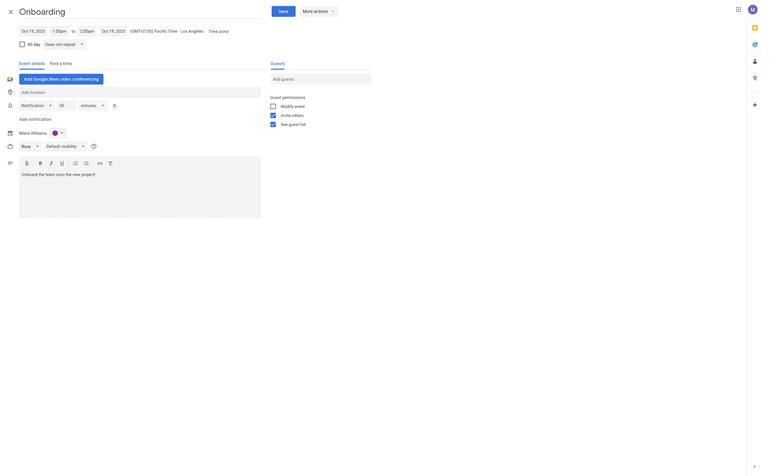 Task type: locate. For each thing, give the bounding box(es) containing it.
the
[[39, 172, 45, 177], [66, 172, 72, 177]]

the left team
[[39, 172, 45, 177]]

more
[[303, 9, 313, 14]]

guest
[[289, 122, 299, 127]]

tab list
[[747, 19, 763, 458]]

Start date text field
[[22, 28, 45, 35]]

angeles
[[188, 29, 203, 34]]

time zone
[[208, 29, 229, 34]]

1 horizontal spatial time
[[208, 29, 218, 34]]

williams
[[31, 131, 47, 136]]

add
[[19, 117, 27, 122]]

End time text field
[[80, 28, 95, 35]]

remove formatting image
[[108, 160, 114, 167]]

arrow_drop_down
[[330, 9, 336, 14]]

italic image
[[48, 160, 54, 167]]

(gmt-
[[130, 29, 141, 34]]

underline image
[[59, 160, 65, 167]]

time left zone
[[208, 29, 218, 34]]

time left '-'
[[168, 29, 177, 34]]

permissions
[[282, 95, 305, 100]]

time
[[168, 29, 177, 34], [208, 29, 218, 34]]

guest permissions
[[270, 95, 305, 100]]

group
[[266, 93, 371, 129]]

Start time text field
[[52, 28, 67, 35]]

0 horizontal spatial time
[[168, 29, 177, 34]]

new
[[73, 172, 80, 177]]

bold image
[[37, 160, 43, 167]]

Guests text field
[[273, 74, 369, 85]]

2 time from the left
[[208, 29, 218, 34]]

0 horizontal spatial the
[[39, 172, 45, 177]]

others
[[292, 113, 304, 118]]

all
[[28, 42, 33, 47]]

2 the from the left
[[66, 172, 72, 177]]

time zone button
[[206, 26, 231, 37]]

1 time from the left
[[168, 29, 177, 34]]

see
[[281, 122, 288, 127]]

modify event
[[281, 104, 305, 109]]

(gmt-07:00) pacific time - los angeles
[[130, 29, 203, 34]]

None field
[[43, 39, 89, 50], [19, 100, 57, 111], [79, 100, 110, 111], [19, 141, 44, 152], [44, 141, 90, 152], [43, 39, 89, 50], [19, 100, 57, 111], [79, 100, 110, 111], [19, 141, 44, 152], [44, 141, 90, 152]]

Minutes in advance for notification number field
[[60, 100, 74, 111]]

time inside 'button'
[[208, 29, 218, 34]]

1 horizontal spatial the
[[66, 172, 72, 177]]

team
[[46, 172, 55, 177]]

the left new
[[66, 172, 72, 177]]



Task type: vqa. For each thing, say whether or not it's contained in the screenshot.
project!
yes



Task type: describe. For each thing, give the bounding box(es) containing it.
modify
[[281, 104, 294, 109]]

End date text field
[[102, 28, 125, 35]]

pacific
[[154, 29, 167, 34]]

onboard
[[22, 172, 38, 177]]

notification
[[28, 117, 51, 122]]

numbered list image
[[73, 160, 79, 167]]

Description text field
[[19, 172, 261, 217]]

to
[[72, 29, 75, 34]]

formatting options toolbar
[[19, 157, 261, 171]]

invite
[[281, 113, 291, 118]]

zone
[[219, 29, 229, 34]]

list
[[300, 122, 306, 127]]

event
[[295, 104, 305, 109]]

30 minutes before element
[[19, 99, 119, 112]]

bulleted list image
[[83, 160, 89, 167]]

actions
[[314, 9, 328, 14]]

add notification
[[19, 117, 51, 122]]

onboard the team onto the new project!
[[22, 172, 95, 177]]

onto
[[56, 172, 65, 177]]

add notification button
[[17, 112, 54, 127]]

project!
[[81, 172, 95, 177]]

Location text field
[[22, 87, 258, 98]]

guest
[[270, 95, 281, 100]]

maria
[[19, 131, 30, 136]]

save
[[279, 9, 288, 14]]

more actions arrow_drop_down
[[303, 9, 336, 14]]

Title text field
[[19, 5, 262, 19]]

group containing guest permissions
[[266, 93, 371, 129]]

all day
[[28, 42, 40, 47]]

insert link image
[[97, 160, 103, 167]]

1 the from the left
[[39, 172, 45, 177]]

day
[[34, 42, 40, 47]]

los
[[181, 29, 187, 34]]

invite others
[[281, 113, 304, 118]]

-
[[178, 29, 180, 34]]

save button
[[272, 6, 296, 17]]

maria williams
[[19, 131, 47, 136]]

see guest list
[[281, 122, 306, 127]]

07:00)
[[141, 29, 153, 34]]



